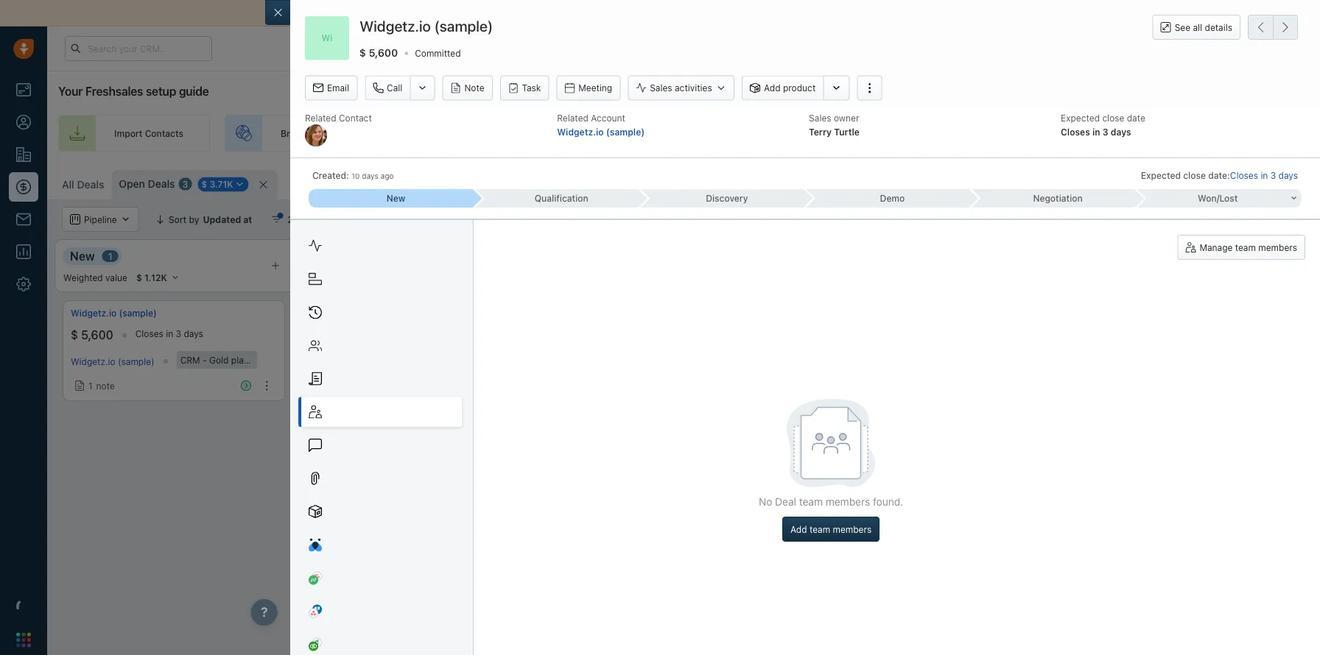 Task type: describe. For each thing, give the bounding box(es) containing it.
open deals link
[[119, 177, 175, 192]]

negotiation link
[[971, 189, 1136, 208]]

open deals 3
[[119, 178, 188, 190]]

call
[[387, 83, 403, 93]]

2
[[288, 214, 293, 225]]

create sales sequence link
[[785, 115, 964, 152]]

leads inside bring in website leads link
[[351, 128, 374, 138]]

expected for expected close date
[[1061, 113, 1100, 123]]

import for import deals
[[1153, 178, 1181, 188]]

website
[[316, 128, 349, 138]]

team up the add team members button in the right of the page
[[799, 496, 823, 508]]

team inside button
[[810, 524, 830, 535]]

discovery
[[706, 193, 748, 204]]

account
[[591, 113, 625, 123]]

mailbox
[[354, 7, 391, 19]]

closes for expected close date:
[[1230, 170, 1258, 181]]

related for related contact
[[305, 113, 337, 123]]

0 horizontal spatial $ 5,600
[[71, 328, 113, 342]]

qualification inside widgetz.io (sample) dialog
[[535, 193, 588, 204]]

related account widgetz.io (sample)
[[557, 113, 645, 137]]

(sample) up closes in 3 days
[[119, 308, 157, 319]]

team right to
[[722, 128, 743, 138]]

email image
[[1174, 43, 1185, 55]]

/
[[1217, 193, 1220, 204]]

forecasting
[[1174, 214, 1224, 225]]

sales owner terry turtle
[[809, 113, 860, 137]]

note
[[96, 381, 115, 391]]

add product
[[764, 83, 816, 93]]

connect your mailbox
[[285, 7, 391, 19]]

set
[[1034, 128, 1049, 138]]

committed
[[415, 48, 461, 58]]

all
[[1193, 22, 1202, 32]]

o
[[370, 180, 377, 190]]

won / lost
[[1198, 193, 1238, 204]]

call button
[[365, 76, 410, 101]]

expected close date closes in 3 days
[[1061, 113, 1145, 137]]

connect
[[285, 7, 327, 19]]

1 note
[[88, 381, 115, 391]]

applied
[[323, 214, 354, 225]]

import deals
[[1153, 178, 1207, 188]]

2 filters applied button
[[262, 207, 364, 232]]

pipeline
[[1110, 128, 1144, 138]]

sequence
[[896, 128, 937, 138]]

up
[[1051, 128, 1062, 138]]

12
[[302, 180, 312, 190]]

1 horizontal spatial $
[[310, 328, 318, 342]]

turtle
[[834, 127, 860, 137]]

qualification link
[[474, 189, 640, 208]]

container_wx8msf4aqz5i3rn1 image
[[314, 378, 324, 388]]

no deal team members found.
[[759, 496, 903, 508]]

$ inside widgetz.io (sample) dialog
[[360, 47, 366, 59]]

sales activities button up route leads to your team link
[[628, 76, 734, 101]]

related for related account widgetz.io (sample)
[[557, 113, 588, 123]]

0 vertical spatial widgetz.io (sample) link
[[557, 127, 645, 137]]

team inside 'button'
[[1235, 242, 1256, 253]]

meeting button
[[557, 76, 621, 101]]

set up your sales pipeline
[[1034, 128, 1144, 138]]

new link
[[309, 189, 474, 208]]

manage team members
[[1200, 242, 1297, 253]]

all for all deals
[[62, 179, 74, 191]]

add deal button
[[1247, 170, 1313, 195]]

your inside set up your sales pipeline link
[[1064, 128, 1083, 138]]

all deal owners button
[[364, 207, 464, 232]]

related contact
[[305, 113, 372, 123]]

see
[[1175, 22, 1191, 32]]

details
[[1205, 22, 1232, 32]]

container_wx8msf4aqz5i3rn1 image for settings
[[1069, 178, 1079, 188]]

route leads to your team link
[[581, 115, 770, 152]]

note button
[[443, 76, 493, 101]]

connect your mailbox link
[[285, 7, 394, 19]]

found.
[[873, 496, 903, 508]]

$ 100
[[310, 328, 341, 342]]

freshsales
[[85, 84, 143, 98]]

import deals button
[[1133, 170, 1215, 195]]

Search your CRM... text field
[[65, 36, 212, 61]]

expected close date: closes in 3 days
[[1141, 170, 1298, 181]]

more...
[[314, 180, 344, 190]]

crm - gold plan monthly (sample)
[[180, 355, 324, 365]]

all deal owners
[[389, 214, 455, 225]]

import contacts
[[114, 128, 183, 138]]

sales for sales activities
[[650, 83, 673, 93]]

monthly
[[251, 355, 285, 365]]

crm
[[180, 355, 200, 365]]

route leads to your team
[[637, 128, 743, 138]]

route
[[637, 128, 662, 138]]

leads inside route leads to your team link
[[664, 128, 687, 138]]

(sample) inside the "related account widgetz.io (sample)"
[[606, 127, 645, 137]]

quotas and forecasting link
[[1109, 207, 1239, 232]]

days inside expected close date closes in 3 days
[[1111, 127, 1131, 137]]

widgetz.io (sample) dialog
[[265, 0, 1320, 656]]

0 horizontal spatial new
[[70, 249, 95, 263]]

deal for add
[[1286, 178, 1305, 188]]

ago
[[381, 172, 394, 180]]

0 horizontal spatial qualification
[[309, 249, 379, 263]]

12 more...
[[302, 180, 344, 190]]

import deals group
[[1133, 170, 1240, 195]]

import contacts link
[[58, 115, 210, 152]]

days inside created: 10 days ago
[[362, 172, 379, 180]]

create
[[841, 128, 869, 138]]

your inside route leads to your team link
[[701, 128, 720, 138]]

settings button
[[1061, 170, 1126, 195]]

widgetz.io inside the "related account widgetz.io (sample)"
[[557, 127, 604, 137]]

1 button
[[310, 373, 358, 393]]

3 up search field
[[1271, 170, 1276, 181]]

new inside widgetz.io (sample) dialog
[[387, 193, 405, 204]]



Task type: locate. For each thing, give the bounding box(es) containing it.
deal
[[1286, 178, 1305, 188], [403, 214, 422, 225], [775, 496, 796, 508]]

wi
[[322, 33, 333, 43]]

demo
[[880, 193, 905, 204]]

0 vertical spatial close
[[1102, 113, 1124, 123]]

set up your sales pipeline link
[[979, 115, 1170, 152]]

add down no deal team members found. at bottom
[[790, 524, 807, 535]]

import left contacts
[[114, 128, 142, 138]]

0 horizontal spatial import
[[114, 128, 142, 138]]

$ 5,600
[[360, 47, 398, 59], [71, 328, 113, 342]]

1 horizontal spatial expected
[[1141, 170, 1181, 181]]

3 inside expected close date closes in 3 days
[[1103, 127, 1108, 137]]

team
[[722, 128, 743, 138], [1235, 242, 1256, 253], [799, 496, 823, 508], [810, 524, 830, 535]]

sales inside sales owner terry turtle
[[809, 113, 831, 123]]

task
[[522, 83, 541, 93]]

leads left to
[[664, 128, 687, 138]]

sales right create
[[871, 128, 893, 138]]

sales for sales owner terry turtle
[[809, 113, 831, 123]]

days up crm
[[184, 329, 203, 339]]

see all details
[[1175, 22, 1232, 32]]

container_wx8msf4aqz5i3rn1 image left "quotas"
[[1109, 214, 1119, 225]]

(sample) down closes in 3 days
[[118, 357, 154, 367]]

2 horizontal spatial closes
[[1230, 170, 1258, 181]]

closes in 3 days link
[[1230, 169, 1298, 182]]

3
[[1103, 127, 1108, 137], [1271, 170, 1276, 181], [182, 179, 188, 189], [176, 329, 181, 339]]

new
[[387, 193, 405, 204], [70, 249, 95, 263]]

1 horizontal spatial import
[[1153, 178, 1181, 188]]

1 vertical spatial 5,600
[[81, 328, 113, 342]]

0 horizontal spatial sales
[[650, 83, 673, 93]]

0 vertical spatial sales
[[650, 83, 673, 93]]

5,600 inside widgetz.io (sample) dialog
[[369, 47, 398, 59]]

filters
[[295, 214, 320, 225]]

closes
[[1061, 127, 1090, 137], [1230, 170, 1258, 181], [135, 329, 163, 339]]

1 horizontal spatial qualification
[[535, 193, 588, 204]]

⌘ o
[[360, 180, 377, 190]]

2 horizontal spatial 1
[[328, 378, 332, 388]]

add product button
[[742, 76, 823, 101]]

0 horizontal spatial all
[[62, 179, 74, 191]]

0 horizontal spatial closes
[[135, 329, 163, 339]]

discovery link
[[640, 189, 805, 208]]

0 vertical spatial deal
[[1286, 178, 1305, 188]]

2 vertical spatial widgetz.io (sample) link
[[71, 357, 154, 367]]

all for all deal owners
[[389, 214, 400, 225]]

add up search field
[[1267, 178, 1284, 188]]

deal for no
[[775, 496, 796, 508]]

deal for all
[[403, 214, 422, 225]]

0 vertical spatial all
[[62, 179, 74, 191]]

1 horizontal spatial add
[[790, 524, 807, 535]]

1 horizontal spatial deals
[[148, 178, 175, 190]]

team down no deal team members found. at bottom
[[810, 524, 830, 535]]

product
[[783, 83, 816, 93]]

all deals
[[62, 179, 104, 191]]

0 vertical spatial $ 5,600
[[360, 47, 398, 59]]

close for date:
[[1183, 170, 1206, 181]]

created:
[[313, 170, 349, 181]]

members up the add team members button in the right of the page
[[826, 496, 870, 508]]

deals
[[1184, 178, 1207, 188], [148, 178, 175, 190], [77, 179, 104, 191]]

2 horizontal spatial your
[[1064, 128, 1083, 138]]

widgetz.io (sample) link down "account"
[[557, 127, 645, 137]]

2 horizontal spatial add
[[1267, 178, 1284, 188]]

0 vertical spatial add
[[764, 83, 781, 93]]

open
[[119, 178, 145, 190]]

team right manage
[[1235, 242, 1256, 253]]

0 horizontal spatial $
[[71, 328, 78, 342]]

100
[[320, 328, 341, 342]]

1 horizontal spatial new
[[387, 193, 405, 204]]

2 sales from the left
[[1086, 128, 1108, 138]]

owners
[[424, 214, 455, 225]]

1 vertical spatial all
[[389, 214, 400, 225]]

close inside expected close date closes in 3 days
[[1102, 113, 1124, 123]]

days right 10
[[362, 172, 379, 180]]

deals left open
[[77, 179, 104, 191]]

members for add team members
[[833, 524, 872, 535]]

bring in website leads link
[[225, 115, 401, 152]]

1 vertical spatial expected
[[1141, 170, 1181, 181]]

1 horizontal spatial sales
[[1086, 128, 1108, 138]]

demo link
[[805, 189, 971, 208]]

container_wx8msf4aqz5i3rn1 image down new link
[[373, 214, 383, 225]]

close for date
[[1102, 113, 1124, 123]]

2 vertical spatial members
[[833, 524, 872, 535]]

activities
[[675, 83, 712, 93]]

add team members
[[790, 524, 872, 535]]

0 vertical spatial qualification
[[535, 193, 588, 204]]

2 vertical spatial closes
[[135, 329, 163, 339]]

0 horizontal spatial deals
[[77, 179, 104, 191]]

plan
[[231, 355, 249, 365]]

Search field
[[1241, 207, 1314, 232]]

closes for expected close date
[[1061, 127, 1090, 137]]

your up the wi
[[329, 7, 351, 19]]

close
[[1102, 113, 1124, 123], [1183, 170, 1206, 181]]

1 vertical spatial deal
[[403, 214, 422, 225]]

members down no deal team members found. at bottom
[[833, 524, 872, 535]]

1 vertical spatial sales
[[809, 113, 831, 123]]

quotas
[[1123, 214, 1153, 225]]

sales inside 'link'
[[871, 128, 893, 138]]

task button
[[500, 76, 549, 101]]

0 vertical spatial expected
[[1061, 113, 1100, 123]]

and
[[1156, 214, 1172, 225]]

sales up terry
[[809, 113, 831, 123]]

sales
[[650, 83, 673, 93], [809, 113, 831, 123]]

to
[[690, 128, 698, 138]]

acme
[[310, 308, 334, 319]]

add team members button
[[782, 517, 880, 542]]

⌘
[[360, 180, 368, 190]]

new down all deals
[[70, 249, 95, 263]]

1 vertical spatial import
[[1153, 178, 1181, 188]]

sales left activities in the right top of the page
[[650, 83, 673, 93]]

0 horizontal spatial related
[[305, 113, 337, 123]]

sales activities
[[650, 83, 712, 93]]

your right up
[[1064, 128, 1083, 138]]

widgetz.io (sample) up note
[[71, 357, 154, 367]]

deal inside widgetz.io (sample) dialog
[[775, 496, 796, 508]]

expected up and
[[1141, 170, 1181, 181]]

expected for expected close date:
[[1141, 170, 1181, 181]]

widgetz.io (sample) inside widgetz.io (sample) dialog
[[360, 17, 493, 35]]

2 vertical spatial deal
[[775, 496, 796, 508]]

members down search field
[[1258, 242, 1297, 253]]

bring in website leads
[[281, 128, 374, 138]]

1 vertical spatial close
[[1183, 170, 1206, 181]]

container_wx8msf4aqz5i3rn1 image
[[1069, 178, 1079, 188], [271, 214, 282, 225], [373, 214, 383, 225], [1109, 214, 1119, 225], [74, 381, 85, 391]]

0 vertical spatial widgetz.io (sample)
[[360, 17, 493, 35]]

container_wx8msf4aqz5i3rn1 image for 1
[[74, 381, 85, 391]]

container_wx8msf4aqz5i3rn1 image inside 'quotas and forecasting' link
[[1109, 214, 1119, 225]]

0 horizontal spatial sales
[[871, 128, 893, 138]]

1 horizontal spatial leads
[[664, 128, 687, 138]]

2 horizontal spatial deals
[[1184, 178, 1207, 188]]

add for add team members
[[790, 524, 807, 535]]

closes inside expected close date closes in 3 days
[[1061, 127, 1090, 137]]

deals up won
[[1184, 178, 1207, 188]]

bring
[[281, 128, 303, 138]]

date:
[[1208, 170, 1230, 181]]

1 vertical spatial add
[[1267, 178, 1284, 188]]

$ 5,600 up the 1 note
[[71, 328, 113, 342]]

acme inc (sample)
[[310, 308, 390, 319]]

1 vertical spatial closes
[[1230, 170, 1258, 181]]

close left date:
[[1183, 170, 1206, 181]]

1 sales from the left
[[871, 128, 893, 138]]

5,600
[[369, 47, 398, 59], [81, 328, 113, 342]]

0 horizontal spatial add
[[764, 83, 781, 93]]

3 right 'open deals' link
[[182, 179, 188, 189]]

-
[[203, 355, 207, 365]]

email button
[[305, 76, 358, 101]]

12 more... button
[[281, 175, 352, 195]]

1 horizontal spatial closes
[[1061, 127, 1090, 137]]

1 vertical spatial members
[[826, 496, 870, 508]]

days down date
[[1111, 127, 1131, 137]]

(sample) up committed
[[434, 17, 493, 35]]

see all details button
[[1153, 15, 1241, 40]]

0 vertical spatial closes
[[1061, 127, 1090, 137]]

import up and
[[1153, 178, 1181, 188]]

(sample) right the inc
[[352, 308, 390, 319]]

related down meeting button
[[557, 113, 588, 123]]

expected up set up your sales pipeline
[[1061, 113, 1100, 123]]

3 inside the open deals 3
[[182, 179, 188, 189]]

in inside expected close date closes in 3 days
[[1092, 127, 1100, 137]]

deal inside button
[[403, 214, 422, 225]]

(sample) inside 'link'
[[352, 308, 390, 319]]

0 horizontal spatial expected
[[1061, 113, 1100, 123]]

0 vertical spatial new
[[387, 193, 405, 204]]

date
[[1127, 113, 1145, 123]]

0 vertical spatial import
[[114, 128, 142, 138]]

all left open
[[62, 179, 74, 191]]

2 horizontal spatial $
[[360, 47, 366, 59]]

acme inc (sample) link
[[310, 307, 390, 320]]

1 vertical spatial $ 5,600
[[71, 328, 113, 342]]

1 horizontal spatial 1
[[108, 251, 112, 261]]

all inside button
[[389, 214, 400, 225]]

owner
[[834, 113, 859, 123]]

leads down contact
[[351, 128, 374, 138]]

0 horizontal spatial close
[[1102, 113, 1124, 123]]

2 leads from the left
[[664, 128, 687, 138]]

container_wx8msf4aqz5i3rn1 image inside the "settings" popup button
[[1069, 178, 1079, 188]]

related inside the "related account widgetz.io (sample)"
[[557, 113, 588, 123]]

1
[[108, 251, 112, 261], [328, 378, 332, 388], [88, 381, 93, 391]]

$ 5,600 up call button
[[360, 47, 398, 59]]

close up pipeline
[[1102, 113, 1124, 123]]

1 horizontal spatial all
[[389, 214, 400, 225]]

expected inside expected close date closes in 3 days
[[1061, 113, 1100, 123]]

add for add deal
[[1267, 178, 1284, 188]]

0 horizontal spatial 1
[[88, 381, 93, 391]]

add left product
[[764, 83, 781, 93]]

container_wx8msf4aqz5i3rn1 image left the 1 note
[[74, 381, 85, 391]]

1 related from the left
[[305, 113, 337, 123]]

(sample) up container_wx8msf4aqz5i3rn1 icon
[[287, 355, 324, 365]]

0 horizontal spatial 5,600
[[81, 328, 113, 342]]

0 vertical spatial 5,600
[[369, 47, 398, 59]]

meeting
[[579, 83, 613, 93]]

deals for import
[[1184, 178, 1207, 188]]

widgetz.io (sample) up closes in 3 days
[[71, 308, 157, 319]]

import inside "button"
[[1153, 178, 1181, 188]]

5,600 up call button
[[369, 47, 398, 59]]

1 horizontal spatial deal
[[775, 496, 796, 508]]

negotiation
[[1033, 193, 1083, 204]]

1 vertical spatial widgetz.io (sample) link
[[71, 307, 157, 320]]

new down ago on the top left
[[387, 193, 405, 204]]

setup
[[146, 84, 176, 98]]

gold
[[209, 355, 229, 365]]

container_wx8msf4aqz5i3rn1 image for quotas and forecasting
[[1109, 214, 1119, 225]]

1 horizontal spatial 5,600
[[369, 47, 398, 59]]

2 related from the left
[[557, 113, 588, 123]]

settings
[[1083, 178, 1118, 188]]

(sample) down "account"
[[606, 127, 645, 137]]

deals inside import deals "button"
[[1184, 178, 1207, 188]]

1 vertical spatial qualification
[[309, 249, 379, 263]]

sales
[[871, 128, 893, 138], [1086, 128, 1108, 138]]

3 left pipeline
[[1103, 127, 1108, 137]]

days up search field
[[1279, 170, 1298, 181]]

container_wx8msf4aqz5i3rn1 image left 2
[[271, 214, 282, 225]]

0 horizontal spatial leads
[[351, 128, 374, 138]]

1 vertical spatial new
[[70, 249, 95, 263]]

2 vertical spatial widgetz.io (sample)
[[71, 357, 154, 367]]

container_wx8msf4aqz5i3rn1 image inside 2 filters applied 'button'
[[271, 214, 282, 225]]

email
[[327, 83, 350, 93]]

deals for open
[[148, 178, 175, 190]]

import for import contacts
[[114, 128, 142, 138]]

note
[[465, 83, 485, 93]]

close image
[[1298, 10, 1305, 17]]

members inside the add team members button
[[833, 524, 872, 535]]

1 horizontal spatial related
[[557, 113, 588, 123]]

sales left pipeline
[[1086, 128, 1108, 138]]

deal up search field
[[1286, 178, 1305, 188]]

1 horizontal spatial $ 5,600
[[360, 47, 398, 59]]

terry
[[809, 127, 832, 137]]

3 up crm
[[176, 329, 181, 339]]

lost
[[1220, 193, 1238, 204]]

deals for all
[[77, 179, 104, 191]]

deal inside 'button'
[[1286, 178, 1305, 188]]

container_wx8msf4aqz5i3rn1 image up negotiation at top
[[1069, 178, 1079, 188]]

leads
[[351, 128, 374, 138], [664, 128, 687, 138]]

widgetz.io (sample) link up note
[[71, 357, 154, 367]]

sales activities button up route leads to your team
[[628, 76, 742, 101]]

members inside manage team members 'button'
[[1258, 242, 1297, 253]]

container_wx8msf4aqz5i3rn1 image inside all deal owners button
[[373, 214, 383, 225]]

related up bring in website leads
[[305, 113, 337, 123]]

2 vertical spatial add
[[790, 524, 807, 535]]

import
[[114, 128, 142, 138], [1153, 178, 1181, 188]]

1 leads from the left
[[351, 128, 374, 138]]

1 horizontal spatial sales
[[809, 113, 831, 123]]

$ 5,600 inside widgetz.io (sample) dialog
[[360, 47, 398, 59]]

1 vertical spatial widgetz.io (sample)
[[71, 308, 157, 319]]

add for add product
[[764, 83, 781, 93]]

deal right no
[[775, 496, 796, 508]]

inc
[[337, 308, 349, 319]]

1 horizontal spatial your
[[701, 128, 720, 138]]

add inside 'button'
[[1267, 178, 1284, 188]]

0 horizontal spatial your
[[329, 7, 351, 19]]

deal left owners at the left
[[403, 214, 422, 225]]

widgetz.io (sample) up committed
[[360, 17, 493, 35]]

contact
[[339, 113, 372, 123]]

1 inside button
[[328, 378, 332, 388]]

members for manage team members
[[1258, 242, 1297, 253]]

widgetz.io (sample) link up closes in 3 days
[[71, 307, 157, 320]]

freshworks switcher image
[[16, 633, 31, 648]]

1 horizontal spatial close
[[1183, 170, 1206, 181]]

0 horizontal spatial deal
[[403, 214, 422, 225]]

2 horizontal spatial deal
[[1286, 178, 1305, 188]]

all down new link
[[389, 214, 400, 225]]

your right to
[[701, 128, 720, 138]]

0 vertical spatial members
[[1258, 242, 1297, 253]]

created: 10 days ago
[[313, 170, 394, 181]]

5,600 up the 1 note
[[81, 328, 113, 342]]

all deals button
[[55, 170, 112, 200], [62, 179, 104, 191]]

widgetz.io (sample)
[[360, 17, 493, 35], [71, 308, 157, 319], [71, 357, 154, 367]]

deals right open
[[148, 178, 175, 190]]



Task type: vqa. For each thing, say whether or not it's contained in the screenshot.
bottom the members
yes



